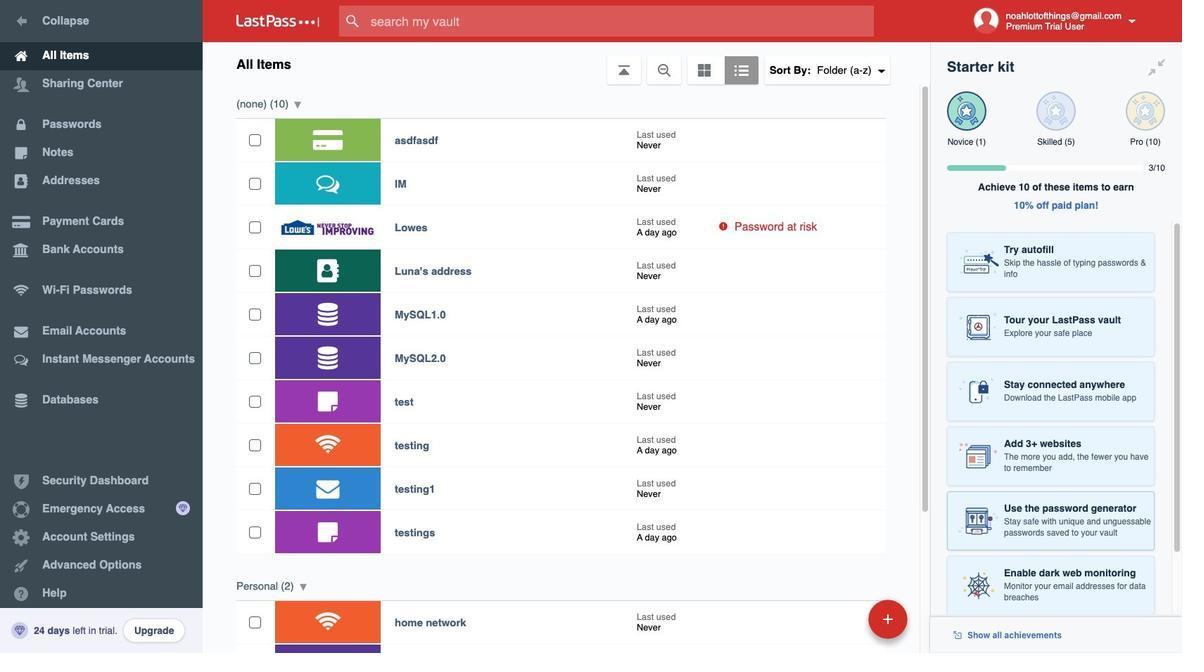 Task type: describe. For each thing, give the bounding box(es) containing it.
lastpass image
[[236, 15, 319, 27]]

search my vault text field
[[339, 6, 901, 37]]

main navigation navigation
[[0, 0, 203, 654]]



Task type: vqa. For each thing, say whether or not it's contained in the screenshot.
"LastPass" "IMAGE"
yes



Task type: locate. For each thing, give the bounding box(es) containing it.
new item navigation
[[772, 596, 916, 654]]

new item element
[[772, 600, 913, 640]]

vault options navigation
[[203, 42, 930, 84]]

Search search field
[[339, 6, 901, 37]]



